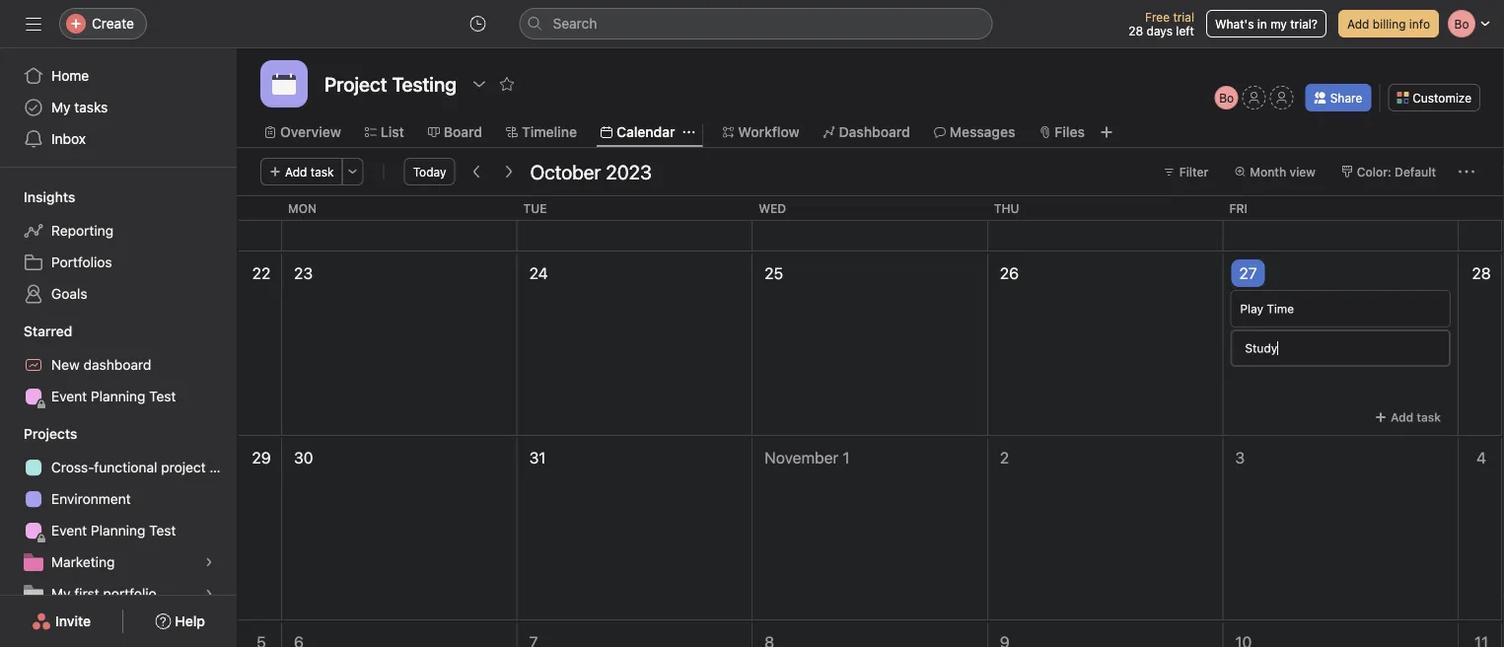 Task type: locate. For each thing, give the bounding box(es) containing it.
0 vertical spatial add task
[[285, 165, 334, 179]]

event planning test inside projects element
[[51, 522, 176, 539]]

event inside starred element
[[51, 388, 87, 404]]

27
[[1239, 264, 1257, 283]]

today
[[413, 165, 446, 179]]

event planning test
[[51, 388, 176, 404], [51, 522, 176, 539]]

cross-functional project plan link
[[12, 452, 237, 483]]

add
[[1347, 17, 1369, 31], [285, 165, 307, 179], [1391, 410, 1414, 424]]

event for event planning test link in projects element
[[51, 522, 87, 539]]

insights element
[[0, 180, 237, 314]]

my tasks link
[[12, 92, 225, 123]]

new
[[51, 357, 80, 373]]

1 vertical spatial my
[[51, 585, 71, 602]]

add billing info
[[1347, 17, 1430, 31]]

0 vertical spatial my
[[51, 99, 71, 115]]

1 vertical spatial test
[[149, 522, 176, 539]]

test down the environment link
[[149, 522, 176, 539]]

my left tasks
[[51, 99, 71, 115]]

october 2023
[[530, 160, 652, 183]]

month view
[[1250, 165, 1316, 179]]

overview
[[280, 124, 341, 140]]

1 vertical spatial event planning test
[[51, 522, 176, 539]]

planning
[[91, 388, 145, 404], [91, 522, 145, 539]]

more actions image
[[1459, 164, 1475, 180], [347, 166, 359, 178]]

event planning test down the environment link
[[51, 522, 176, 539]]

1 event planning test from the top
[[51, 388, 176, 404]]

history image
[[470, 16, 486, 32]]

november
[[765, 448, 839, 467]]

event inside projects element
[[51, 522, 87, 539]]

1 vertical spatial add
[[285, 165, 307, 179]]

dashboard
[[83, 357, 151, 373]]

my
[[1271, 17, 1287, 31]]

1 vertical spatial add task button
[[1366, 403, 1450, 431]]

inbox
[[51, 131, 86, 147]]

planning inside projects element
[[91, 522, 145, 539]]

2 vertical spatial add
[[1391, 410, 1414, 424]]

1 horizontal spatial add
[[1347, 17, 1369, 31]]

my for my tasks
[[51, 99, 71, 115]]

0 horizontal spatial add task
[[285, 165, 334, 179]]

3
[[1235, 448, 1245, 467]]

starred
[[24, 323, 72, 339]]

planning inside starred element
[[91, 388, 145, 404]]

previous month image
[[469, 164, 485, 180]]

customize
[[1413, 91, 1472, 105]]

my first portfolio link
[[12, 578, 225, 610]]

marketing
[[51, 554, 115, 570]]

1 vertical spatial event planning test link
[[12, 515, 225, 546]]

goals link
[[12, 278, 225, 310]]

1 horizontal spatial more actions image
[[1459, 164, 1475, 180]]

1 event from the top
[[51, 388, 87, 404]]

event down new
[[51, 388, 87, 404]]

1 my from the top
[[51, 99, 71, 115]]

2 my from the top
[[51, 585, 71, 602]]

filter button
[[1155, 158, 1217, 185]]

planning down new dashboard link
[[91, 388, 145, 404]]

cross-functional project plan
[[51, 459, 237, 475]]

2 horizontal spatial add
[[1391, 410, 1414, 424]]

25
[[765, 264, 783, 283]]

0 vertical spatial add
[[1347, 17, 1369, 31]]

tab actions image
[[683, 126, 695, 138]]

fri
[[1229, 201, 1248, 215]]

event for event planning test link inside the starred element
[[51, 388, 87, 404]]

list link
[[365, 121, 404, 143]]

planning down the environment link
[[91, 522, 145, 539]]

my inside my tasks link
[[51, 99, 71, 115]]

share button
[[1306, 84, 1371, 111]]

event planning test link inside starred element
[[12, 381, 225, 412]]

event planning test link down environment
[[12, 515, 225, 546]]

test inside starred element
[[149, 388, 176, 404]]

color:
[[1357, 165, 1391, 179]]

0 vertical spatial 28
[[1129, 24, 1143, 37]]

None text field
[[320, 66, 462, 102]]

share
[[1330, 91, 1362, 105]]

projects element
[[0, 416, 237, 645]]

1 event planning test link from the top
[[12, 381, 225, 412]]

1 vertical spatial planning
[[91, 522, 145, 539]]

reporting
[[51, 222, 114, 239]]

board link
[[428, 121, 482, 143]]

free
[[1145, 10, 1170, 24]]

2 event planning test link from the top
[[12, 515, 225, 546]]

None text field
[[1245, 339, 1436, 357]]

0 vertical spatial event
[[51, 388, 87, 404]]

0 horizontal spatial task
[[311, 165, 334, 179]]

free trial 28 days left
[[1129, 10, 1194, 37]]

calendar
[[616, 124, 675, 140]]

my inside "my first portfolio" link
[[51, 585, 71, 602]]

trial
[[1173, 10, 1194, 24]]

test
[[149, 388, 176, 404], [149, 522, 176, 539]]

event planning test link down dashboard
[[12, 381, 225, 412]]

marketing link
[[12, 546, 225, 578]]

default
[[1395, 165, 1436, 179]]

2 event from the top
[[51, 522, 87, 539]]

2 event planning test from the top
[[51, 522, 176, 539]]

0 vertical spatial event planning test
[[51, 388, 176, 404]]

0 horizontal spatial add task button
[[260, 158, 343, 185]]

28
[[1129, 24, 1143, 37], [1472, 264, 1491, 283]]

0 horizontal spatial more actions image
[[347, 166, 359, 178]]

0 vertical spatial planning
[[91, 388, 145, 404]]

event up marketing
[[51, 522, 87, 539]]

add to starred image
[[499, 76, 515, 92]]

1 test from the top
[[149, 388, 176, 404]]

cross-
[[51, 459, 94, 475]]

1 vertical spatial event
[[51, 522, 87, 539]]

1 horizontal spatial 28
[[1472, 264, 1491, 283]]

search list box
[[519, 8, 993, 39]]

list
[[381, 124, 404, 140]]

dashboard
[[839, 124, 910, 140]]

1 planning from the top
[[91, 388, 145, 404]]

my
[[51, 99, 71, 115], [51, 585, 71, 602]]

add task
[[285, 165, 334, 179], [1391, 410, 1441, 424]]

event
[[51, 388, 87, 404], [51, 522, 87, 539]]

wed
[[759, 201, 786, 215]]

project
[[161, 459, 206, 475]]

portfolios link
[[12, 247, 225, 278]]

30
[[294, 448, 313, 467]]

my for my first portfolio
[[51, 585, 71, 602]]

event planning test down new dashboard link
[[51, 388, 176, 404]]

first
[[74, 585, 99, 602]]

overview link
[[264, 121, 341, 143]]

test inside projects element
[[149, 522, 176, 539]]

projects button
[[0, 424, 77, 444]]

0 horizontal spatial 28
[[1129, 24, 1143, 37]]

1 horizontal spatial task
[[1417, 410, 1441, 424]]

2 planning from the top
[[91, 522, 145, 539]]

billing
[[1373, 17, 1406, 31]]

home link
[[12, 60, 225, 92]]

environment link
[[12, 483, 225, 515]]

0 vertical spatial test
[[149, 388, 176, 404]]

0 vertical spatial task
[[311, 165, 334, 179]]

add task button
[[260, 158, 343, 185], [1366, 403, 1450, 431]]

test down new dashboard link
[[149, 388, 176, 404]]

event planning test link inside projects element
[[12, 515, 225, 546]]

what's in my trial? button
[[1206, 10, 1327, 37]]

1 vertical spatial add task
[[1391, 410, 1441, 424]]

1 vertical spatial 28
[[1472, 264, 1491, 283]]

next month image
[[500, 164, 516, 180]]

inbox link
[[12, 123, 225, 155]]

home
[[51, 68, 89, 84]]

0 vertical spatial add task button
[[260, 158, 343, 185]]

starred button
[[0, 322, 72, 341]]

info
[[1409, 17, 1430, 31]]

time
[[1267, 302, 1294, 316]]

messages
[[950, 124, 1015, 140]]

0 vertical spatial event planning test link
[[12, 381, 225, 412]]

dashboard link
[[823, 121, 910, 143]]

task
[[311, 165, 334, 179], [1417, 410, 1441, 424]]

0 horizontal spatial add
[[285, 165, 307, 179]]

trial?
[[1290, 17, 1318, 31]]

my left the "first"
[[51, 585, 71, 602]]

2 test from the top
[[149, 522, 176, 539]]

calendar image
[[272, 72, 296, 96]]

timeline
[[522, 124, 577, 140]]

my tasks
[[51, 99, 108, 115]]

add tab image
[[1099, 124, 1114, 140]]



Task type: vqa. For each thing, say whether or not it's contained in the screenshot.
28 in the Free trial 28 days left
yes



Task type: describe. For each thing, give the bounding box(es) containing it.
portfolio
[[103, 585, 157, 602]]

global element
[[0, 48, 237, 167]]

my first portfolio
[[51, 585, 157, 602]]

thu
[[994, 201, 1019, 215]]

plan
[[210, 459, 237, 475]]

files
[[1055, 124, 1085, 140]]

today button
[[404, 158, 455, 185]]

bo
[[1219, 91, 1234, 105]]

customize button
[[1388, 84, 1480, 111]]

28 inside 'free trial 28 days left'
[[1129, 24, 1143, 37]]

left
[[1176, 24, 1194, 37]]

what's
[[1215, 17, 1254, 31]]

1 horizontal spatial add task
[[1391, 410, 1441, 424]]

insights button
[[0, 187, 75, 207]]

create
[[92, 15, 134, 32]]

workflow
[[738, 124, 799, 140]]

environment
[[51, 491, 131, 507]]

4
[[1477, 448, 1486, 467]]

1 horizontal spatial add task button
[[1366, 403, 1450, 431]]

view
[[1290, 165, 1316, 179]]

31
[[529, 448, 546, 467]]

invite button
[[19, 604, 104, 639]]

create button
[[59, 8, 147, 39]]

2
[[1000, 448, 1009, 467]]

month
[[1250, 165, 1286, 179]]

2023
[[606, 160, 652, 183]]

projects
[[24, 426, 77, 442]]

in
[[1257, 17, 1267, 31]]

event planning test inside starred element
[[51, 388, 176, 404]]

october
[[530, 160, 601, 183]]

portfolios
[[51, 254, 112, 270]]

29
[[252, 448, 271, 467]]

days
[[1147, 24, 1173, 37]]

hide sidebar image
[[26, 16, 41, 32]]

filter
[[1179, 165, 1209, 179]]

reporting link
[[12, 215, 225, 247]]

messages link
[[934, 121, 1015, 143]]

1 vertical spatial task
[[1417, 410, 1441, 424]]

new dashboard link
[[12, 349, 225, 381]]

november 1
[[765, 448, 850, 467]]

workflow link
[[722, 121, 799, 143]]

23
[[294, 264, 313, 283]]

add inside add billing info button
[[1347, 17, 1369, 31]]

color: default button
[[1332, 158, 1445, 185]]

what's in my trial?
[[1215, 17, 1318, 31]]

bo button
[[1215, 86, 1238, 109]]

invite
[[55, 613, 91, 629]]

tasks
[[74, 99, 108, 115]]

help button
[[142, 604, 218, 639]]

play time
[[1240, 302, 1294, 316]]

color: default
[[1357, 165, 1436, 179]]

show options image
[[471, 76, 487, 92]]

board
[[444, 124, 482, 140]]

see details, marketing image
[[203, 556, 215, 568]]

play
[[1240, 302, 1263, 316]]

new dashboard
[[51, 357, 151, 373]]

see details, my first portfolio image
[[203, 588, 215, 600]]

starred element
[[0, 314, 237, 416]]

help
[[175, 613, 205, 629]]

24
[[529, 264, 548, 283]]

insights
[[24, 189, 75, 205]]

mon
[[288, 201, 317, 215]]

search button
[[519, 8, 993, 39]]

files link
[[1039, 121, 1085, 143]]

1
[[843, 448, 850, 467]]

22
[[252, 264, 271, 283]]

goals
[[51, 286, 87, 302]]

month view button
[[1225, 158, 1324, 185]]

26
[[1000, 264, 1019, 283]]



